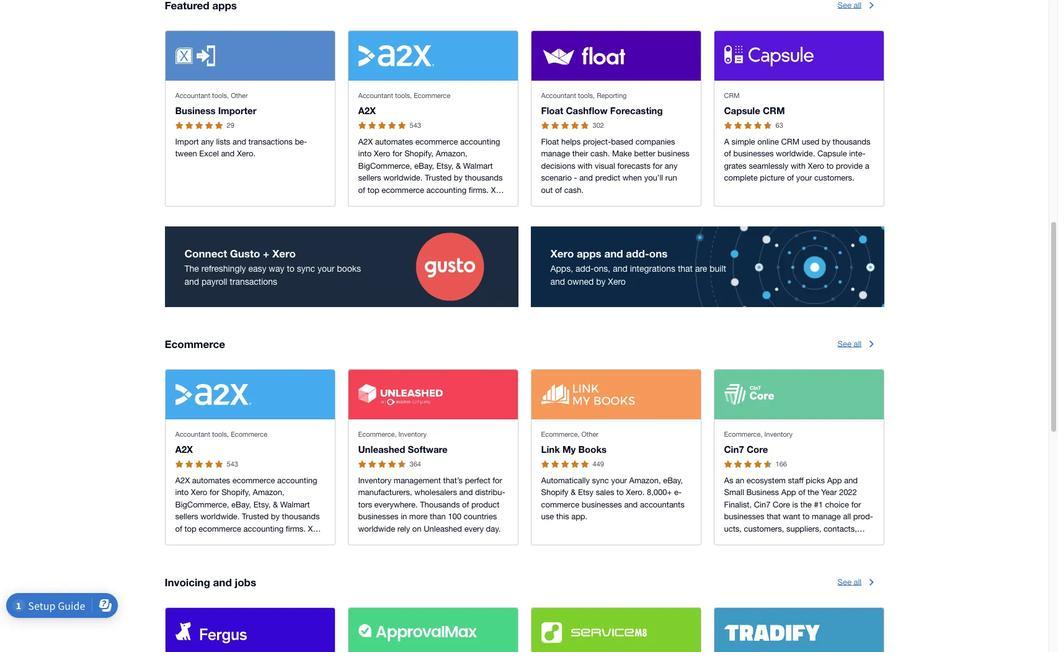 Task type: vqa. For each thing, say whether or not it's contained in the screenshot.
plan
no



Task type: locate. For each thing, give the bounding box(es) containing it.
0 vertical spatial worldwide.
[[776, 149, 815, 158]]

1 vertical spatial 543
[[227, 461, 238, 468]]

1 with from the left
[[578, 161, 593, 170]]

0 horizontal spatial sellers
[[175, 512, 198, 521]]

xero
[[374, 149, 390, 158], [808, 161, 825, 170], [491, 185, 508, 195], [272, 247, 296, 260], [551, 247, 574, 260], [608, 276, 626, 286], [191, 488, 207, 497], [308, 524, 325, 533]]

2 vertical spatial see all
[[838, 577, 862, 587]]

1 vertical spatial accountant tools, ecommerce a2x
[[175, 430, 267, 455]]

1 vertical spatial core
[[773, 500, 790, 509]]

1 vertical spatial your
[[318, 263, 335, 273]]

accountant for business importer link
[[175, 92, 210, 99]]

sync right way
[[297, 263, 315, 273]]

amazon, for a2x logo to the right
[[436, 149, 467, 158]]

rely
[[398, 524, 410, 533]]

as
[[724, 476, 734, 485]]

sellers for a2x logo to the right
[[358, 173, 381, 182]]

other up importer
[[231, 92, 248, 99]]

use left this
[[541, 512, 554, 521]]

businesses inside as an ecosystem staff picks app and small business app of the year 2022 finalist, cin7 core is the #1 choice for businesses that want to manage all prod ucts, customers, suppliers, contacts, purchases and sales in one easy-to-use system.
[[724, 512, 765, 521]]

ecommerce, up cin7 core link
[[724, 430, 763, 438]]

business inside as an ecosystem staff picks app and small business app of the year 2022 finalist, cin7 core is the #1 choice for businesses that want to manage all prod ucts, customers, suppliers, contacts, purchases and sales in one easy-to-use system.
[[747, 488, 779, 497]]

use inside as an ecosystem staff picks app and small business app of the year 2022 finalist, cin7 core is the #1 choice for businesses that want to manage all prod ucts, customers, suppliers, contacts, purchases and sales in one easy-to-use system.
[[855, 536, 868, 546]]

0 vertical spatial &
[[456, 161, 461, 170]]

0 vertical spatial transactions
[[248, 137, 293, 146]]

that up customers,
[[767, 512, 781, 521]]

2 vertical spatial ebay,
[[231, 500, 251, 509]]

transactions inside import any lists and transactions be tween excel and xero.
[[248, 137, 293, 146]]

0 horizontal spatial sales
[[596, 488, 615, 497]]

0 vertical spatial bigcommerce,
[[358, 161, 412, 170]]

for inside the float helps project-based companies manage their cash. make better business decisions with visual forecasts for any scenario - and predict when you'll run out of cash.
[[653, 161, 663, 170]]

0 vertical spatial automates
[[375, 137, 413, 146]]

1 vertical spatial amazon,
[[629, 476, 661, 485]]

all inside as an ecosystem staff picks app and small business app of the year 2022 finalist, cin7 core is the #1 choice for businesses that want to manage all prod ucts, customers, suppliers, contacts, purchases and sales in one easy-to-use system.
[[843, 512, 851, 521]]

business inside accountant tools, other business importer
[[175, 105, 216, 116]]

xero. right the excel
[[237, 149, 256, 158]]

1 horizontal spatial with
[[791, 161, 806, 170]]

2 vertical spatial see
[[838, 577, 852, 587]]

core left the is
[[773, 500, 790, 509]]

small
[[724, 488, 744, 497]]

to up suppliers,
[[803, 512, 810, 521]]

cin7 up as
[[724, 444, 744, 455]]

sales right etsy
[[596, 488, 615, 497]]

ecommerce, up unleashed software link
[[358, 430, 397, 438]]

2 horizontal spatial ebay,
[[663, 476, 683, 485]]

all for see all link for ecommerce
[[854, 339, 862, 348]]

2 vertical spatial thousands
[[282, 512, 320, 521]]

and right the -
[[580, 173, 593, 182]]

1 horizontal spatial top
[[368, 185, 380, 195]]

other inside ecommerce, other link my books
[[582, 430, 599, 438]]

0 horizontal spatial etsy,
[[254, 500, 271, 509]]

any up the excel
[[201, 137, 214, 146]]

0 vertical spatial ecommerce
[[414, 92, 450, 99]]

1 vertical spatial other
[[582, 430, 599, 438]]

float left cashflow
[[541, 105, 564, 116]]

core up 'ecosystem' on the bottom right of page
[[747, 444, 768, 455]]

manage inside as an ecosystem staff picks app and small business app of the year 2022 finalist, cin7 core is the #1 choice for businesses that want to manage all prod ucts, customers, suppliers, contacts, purchases and sales in one easy-to-use system.
[[812, 512, 841, 521]]

and inside automatically sync your amazon, ebay, shopify & etsy sales to xero.  8,000+ e- commerce businesses and accountants use this app.
[[624, 500, 638, 509]]

bigcommerce, for leftmost a2x logo
[[175, 500, 229, 509]]

to right way
[[287, 263, 295, 273]]

tools, inside the accountant tools, reporting float cashflow forecasting
[[578, 92, 595, 99]]

inventory for tors
[[399, 430, 427, 438]]

1 vertical spatial in
[[801, 536, 807, 546]]

with down used
[[791, 161, 806, 170]]

ecommerce for leftmost a2x logo
[[231, 430, 267, 438]]

thousands for a2x logo to the right
[[465, 173, 503, 182]]

0 vertical spatial accountant tools, ecommerce a2x
[[358, 92, 450, 116]]

ecommerce, inside ecommerce, inventory cin7 core
[[724, 430, 763, 438]]

ecommerce
[[414, 92, 450, 99], [165, 337, 225, 350], [231, 430, 267, 438]]

finalist,
[[724, 500, 752, 509]]

0 horizontal spatial cin7
[[724, 444, 744, 455]]

+
[[263, 247, 269, 260]]

by inside 'a simple online crm used by thousands of businesses worldwide. capsule inte grates seamlessly with xero to provide a complete picture of your customers.'
[[822, 137, 831, 146]]

accountant inside accountant tools, other business importer
[[175, 92, 210, 99]]

pick!
[[377, 197, 395, 207], [194, 536, 212, 546]]

visual
[[595, 161, 615, 170]]

to inside as an ecosystem staff picks app and small business app of the year 2022 finalist, cin7 core is the #1 choice for businesses that want to manage all prod ucts, customers, suppliers, contacts, purchases and sales in one easy-to-use system.
[[803, 512, 810, 521]]

when
[[623, 173, 642, 182]]

crm up 63
[[763, 105, 785, 116]]

2 vertical spatial see all link
[[838, 573, 884, 592]]

0 vertical spatial staff
[[358, 197, 375, 207]]

that inside xero apps and add-ons apps, add-ons, and integrations that are built and owned by xero
[[678, 263, 693, 273]]

their
[[573, 149, 588, 158]]

the down picks
[[808, 488, 819, 497]]

ecommerce, for to
[[541, 430, 580, 438]]

0 horizontal spatial 543
[[227, 461, 238, 468]]

contacts,
[[824, 524, 857, 533]]

0 vertical spatial see all link
[[838, 0, 884, 15]]

other up books
[[582, 430, 599, 438]]

add- up owned
[[576, 263, 594, 273]]

transactions left be
[[248, 137, 293, 146]]

etsy,
[[437, 161, 454, 170], [254, 500, 271, 509]]

0 horizontal spatial business
[[175, 105, 216, 116]]

accountant
[[175, 92, 210, 99], [358, 92, 393, 99], [541, 92, 576, 99], [175, 430, 210, 438]]

0 vertical spatial manage
[[541, 149, 570, 158]]

1 vertical spatial bigcommerce,
[[175, 500, 229, 509]]

inventory up manufacturers,
[[358, 476, 392, 485]]

2 ecommerce, from the left
[[541, 430, 580, 438]]

3 ecommerce, from the left
[[724, 430, 763, 438]]

xero inside connect gusto + xero the refreshingly easy way to sync your books and payroll transactions
[[272, 247, 296, 260]]

business down 'ecosystem' on the bottom right of page
[[747, 488, 779, 497]]

1 horizontal spatial cash.
[[591, 149, 610, 158]]

2 horizontal spatial ecommerce
[[414, 92, 450, 99]]

0 horizontal spatial bigcommerce,
[[175, 500, 229, 509]]

manage up decisions
[[541, 149, 570, 158]]

1 vertical spatial &
[[571, 488, 576, 497]]

0 vertical spatial use
[[541, 512, 554, 521]]

automates
[[375, 137, 413, 146], [192, 476, 230, 485]]

1 vertical spatial worldwide.
[[384, 173, 423, 182]]

ecommerce, inside ecommerce, other link my books
[[541, 430, 580, 438]]

and left the "jobs"
[[213, 576, 232, 589]]

any up run
[[665, 161, 678, 170]]

1 horizontal spatial inventory
[[399, 430, 427, 438]]

in
[[401, 512, 407, 521], [801, 536, 807, 546]]

xero. inside import any lists and transactions be tween excel and xero.
[[237, 149, 256, 158]]

transactions
[[248, 137, 293, 146], [230, 276, 277, 286]]

transactions down easy at the top of page
[[230, 276, 277, 286]]

1 horizontal spatial trusted
[[425, 173, 452, 182]]

this
[[556, 512, 569, 521]]

capsule up provide
[[818, 149, 847, 158]]

for inside as an ecosystem staff picks app and small business app of the year 2022 finalist, cin7 core is the #1 choice for businesses that want to manage all prod ucts, customers, suppliers, contacts, purchases and sales in one easy-to-use system.
[[852, 500, 861, 509]]

amazon, inside automatically sync your amazon, ebay, shopify & etsy sales to xero.  8,000+ e- commerce businesses and accountants use this app.
[[629, 476, 661, 485]]

to
[[827, 161, 834, 170], [287, 263, 295, 273], [617, 488, 624, 497], [803, 512, 810, 521]]

xero. left 8,000+
[[626, 488, 645, 497]]

0 horizontal spatial app
[[782, 488, 796, 497]]

inte
[[849, 149, 866, 158]]

a2x automates ecommerce accounting into xero for shopify, amazon, bigcommerce, ebay, etsy, & walmart sellers worldwide. trusted by thousands of top ecommerce accounting firms. xero staff pick! for leftmost a2x logo
[[175, 476, 325, 546]]

0 horizontal spatial walmart
[[280, 500, 310, 509]]

in left one
[[801, 536, 807, 546]]

1 horizontal spatial ebay,
[[414, 161, 434, 170]]

forecasting
[[610, 105, 663, 116]]

trusted for leftmost a2x logo
[[242, 512, 269, 521]]

0 vertical spatial app
[[827, 476, 842, 485]]

as an ecosystem staff picks app and small business app of the year 2022 finalist, cin7 core is the #1 choice for businesses that want to manage all prod ucts, customers, suppliers, contacts, purchases and sales in one easy-to-use system.
[[724, 476, 873, 558]]

core inside as an ecosystem staff picks app and small business app of the year 2022 finalist, cin7 core is the #1 choice for businesses that want to manage all prod ucts, customers, suppliers, contacts, purchases and sales in one easy-to-use system.
[[773, 500, 790, 509]]

0 vertical spatial firms.
[[469, 185, 489, 195]]

0 vertical spatial core
[[747, 444, 768, 455]]

your inside automatically sync your amazon, ebay, shopify & etsy sales to xero.  8,000+ e- commerce businesses and accountants use this app.
[[611, 476, 627, 485]]

staff
[[358, 197, 375, 207], [175, 536, 192, 546]]

grates
[[724, 149, 866, 170]]

1 horizontal spatial unleashed
[[424, 524, 462, 533]]

and right ons,
[[613, 263, 628, 273]]

sync down 449
[[592, 476, 609, 485]]

2 with from the left
[[791, 161, 806, 170]]

3 see from the top
[[838, 577, 852, 587]]

1 horizontal spatial in
[[801, 536, 807, 546]]

see
[[838, 0, 852, 9], [838, 339, 852, 348], [838, 577, 852, 587]]

2 see from the top
[[838, 339, 852, 348]]

0 vertical spatial that
[[678, 263, 693, 273]]

0 horizontal spatial shopify,
[[222, 488, 251, 497]]

crm up "grates"
[[781, 137, 800, 146]]

1 vertical spatial etsy,
[[254, 500, 271, 509]]

scenario
[[541, 173, 572, 182]]

0 vertical spatial sync
[[297, 263, 315, 273]]

0 horizontal spatial staff
[[175, 536, 192, 546]]

0 vertical spatial float
[[541, 105, 564, 116]]

in up rely
[[401, 512, 407, 521]]

accountant for float cashflow forecasting link
[[541, 92, 576, 99]]

cash. down the -
[[564, 185, 584, 195]]

thousands
[[833, 137, 871, 146], [465, 173, 503, 182], [282, 512, 320, 521]]

crm up capsule crm link
[[724, 92, 740, 99]]

manage down #1 at the bottom right
[[812, 512, 841, 521]]

want
[[783, 512, 801, 521]]

1 vertical spatial any
[[665, 161, 678, 170]]

business importer logo image
[[175, 45, 215, 66]]

cin7
[[724, 444, 744, 455], [754, 500, 771, 509]]

worldwide. inside 'a simple online crm used by thousands of businesses worldwide. capsule inte grates seamlessly with xero to provide a complete picture of your customers.'
[[776, 149, 815, 158]]

float left helps
[[541, 137, 559, 146]]

picks
[[806, 476, 825, 485]]

bigcommerce,
[[358, 161, 412, 170], [175, 500, 229, 509]]

and inside the float helps project-based companies manage their cash. make better business decisions with visual forecasts for any scenario - and predict when you'll run out of cash.
[[580, 173, 593, 182]]

3 see all from the top
[[838, 577, 862, 587]]

1 vertical spatial add-
[[576, 263, 594, 273]]

cin7 core app logo image
[[724, 384, 774, 405]]

add-
[[626, 247, 649, 260], [576, 263, 594, 273]]

to right etsy
[[617, 488, 624, 497]]

0 vertical spatial sellers
[[358, 173, 381, 182]]

1 horizontal spatial cin7
[[754, 500, 771, 509]]

an
[[736, 476, 745, 485]]

with inside the float helps project-based companies manage their cash. make better business decisions with visual forecasts for any scenario - and predict when you'll run out of cash.
[[578, 161, 593, 170]]

the right the is
[[801, 500, 812, 509]]

1 horizontal spatial etsy,
[[437, 161, 454, 170]]

2 see all from the top
[[838, 339, 862, 348]]

etsy, for leftmost a2x logo
[[254, 500, 271, 509]]

inventory up unleashed software link
[[399, 430, 427, 438]]

543
[[410, 122, 421, 129], [227, 461, 238, 468]]

1 vertical spatial see all link
[[838, 334, 884, 354]]

1 horizontal spatial firms.
[[469, 185, 489, 195]]

0 horizontal spatial that
[[678, 263, 693, 273]]

unleashed up manufacturers,
[[358, 444, 405, 455]]

business
[[175, 105, 216, 116], [747, 488, 779, 497]]

see all
[[838, 0, 862, 9], [838, 339, 862, 348], [838, 577, 862, 587]]

0 vertical spatial other
[[231, 92, 248, 99]]

payroll
[[202, 276, 227, 286]]

ecommerce, inside the ecommerce, inventory unleashed software
[[358, 430, 397, 438]]

importer
[[218, 105, 257, 116]]

your inside 'a simple online crm used by thousands of businesses worldwide. capsule inte grates seamlessly with xero to provide a complete picture of your customers.'
[[796, 173, 812, 182]]

sales down suppliers,
[[780, 536, 798, 546]]

helps
[[561, 137, 581, 146]]

0 vertical spatial business
[[175, 105, 216, 116]]

8,000+
[[647, 488, 672, 497]]

and left 'accountants'
[[624, 500, 638, 509]]

0 vertical spatial capsule
[[724, 105, 761, 116]]

sellers
[[358, 173, 381, 182], [175, 512, 198, 521]]

capsule crm app logo image
[[724, 45, 814, 66]]

add- up integrations
[[626, 247, 649, 260]]

1 ecommerce, from the left
[[358, 430, 397, 438]]

app up year
[[827, 476, 842, 485]]

xero apps and add-ons apps, add-ons, and integrations that are built and owned by xero
[[551, 247, 726, 286]]

0 horizontal spatial with
[[578, 161, 593, 170]]

2 see all link from the top
[[838, 334, 884, 354]]

use down contacts,
[[855, 536, 868, 546]]

tools, for business importer logo
[[212, 92, 229, 99]]

to up customers.
[[827, 161, 834, 170]]

business up import on the left top of the page
[[175, 105, 216, 116]]

customers.
[[815, 173, 855, 182]]

0 vertical spatial top
[[368, 185, 380, 195]]

amazon, for leftmost a2x logo
[[253, 488, 284, 497]]

unleashed down than
[[424, 524, 462, 533]]

businesses down finalist,
[[724, 512, 765, 521]]

by inside xero apps and add-ons apps, add-ons, and integrations that are built and owned by xero
[[596, 276, 606, 286]]

amazon,
[[436, 149, 467, 158], [629, 476, 661, 485], [253, 488, 284, 497]]

0 horizontal spatial any
[[201, 137, 214, 146]]

firms. for leftmost a2x logo
[[286, 524, 306, 533]]

1 vertical spatial a2x link
[[175, 444, 193, 455]]

accountant tools, ecommerce a2x
[[358, 92, 450, 116], [175, 430, 267, 455]]

ebay, for a2x logo to the right
[[414, 161, 434, 170]]

in inside as an ecosystem staff picks app and small business app of the year 2022 finalist, cin7 core is the #1 choice for businesses that want to manage all prod ucts, customers, suppliers, contacts, purchases and sales in one easy-to-use system.
[[801, 536, 807, 546]]

and inside connect gusto + xero the refreshingly easy way to sync your books and payroll transactions
[[185, 276, 199, 286]]

and right lists
[[233, 137, 246, 146]]

xero.
[[237, 149, 256, 158], [626, 488, 645, 497]]

0 horizontal spatial &
[[273, 500, 278, 509]]

app up the is
[[782, 488, 796, 497]]

ecommerce, inventory unleashed software
[[358, 430, 448, 455]]

2 horizontal spatial ecommerce,
[[724, 430, 763, 438]]

0 vertical spatial cin7
[[724, 444, 744, 455]]

trusted for a2x logo to the right
[[425, 173, 452, 182]]

sales inside as an ecosystem staff picks app and small business app of the year 2022 finalist, cin7 core is the #1 choice for businesses that want to manage all prod ucts, customers, suppliers, contacts, purchases and sales in one easy-to-use system.
[[780, 536, 798, 546]]

businesses inside 'a simple online crm used by thousands of businesses worldwide. capsule inte grates seamlessly with xero to provide a complete picture of your customers.'
[[734, 149, 774, 158]]

businesses down simple
[[734, 149, 774, 158]]

tools, for the "float cashflow forecasting app logo"
[[578, 92, 595, 99]]

staff for a2x 'link' for a2x logo to the right
[[358, 197, 375, 207]]

make
[[612, 149, 632, 158]]

2 horizontal spatial &
[[571, 488, 576, 497]]

1 horizontal spatial sellers
[[358, 173, 381, 182]]

businesses inside inventory management that's perfect for manufacturers, wholesalers and distribu tors everywhere. thousands of product businesses in more than 100 countries worldwide rely on unleashed every day.
[[358, 512, 399, 521]]

to inside automatically sync your amazon, ebay, shopify & etsy sales to xero.  8,000+ e- commerce businesses and accountants use this app.
[[617, 488, 624, 497]]

a2x link
[[358, 105, 376, 116], [175, 444, 193, 455]]

the
[[185, 263, 199, 273]]

integrations
[[630, 263, 676, 273]]

and down the
[[185, 276, 199, 286]]

with
[[578, 161, 593, 170], [791, 161, 806, 170]]

cashflow
[[566, 105, 608, 116]]

any
[[201, 137, 214, 146], [665, 161, 678, 170]]

0 horizontal spatial unleashed
[[358, 444, 405, 455]]

float inside the accountant tools, reporting float cashflow forecasting
[[541, 105, 564, 116]]

ecommerce, up my
[[541, 430, 580, 438]]

cin7 inside ecommerce, inventory cin7 core
[[724, 444, 744, 455]]

0 vertical spatial a2x link
[[358, 105, 376, 116]]

that left 'are'
[[678, 263, 693, 273]]

capsule inside crm capsule crm
[[724, 105, 761, 116]]

tools, for a2x logo to the right
[[395, 92, 412, 99]]

walmart
[[463, 161, 493, 170], [280, 500, 310, 509]]

easy-
[[825, 536, 845, 546]]

1 vertical spatial capsule
[[818, 149, 847, 158]]

0 horizontal spatial core
[[747, 444, 768, 455]]

accountant inside the accountant tools, reporting float cashflow forecasting
[[541, 92, 576, 99]]

2 float from the top
[[541, 137, 559, 146]]

inventory inside ecommerce, inventory cin7 core
[[765, 430, 793, 438]]

2 horizontal spatial your
[[796, 173, 812, 182]]

other inside accountant tools, other business importer
[[231, 92, 248, 99]]

0 vertical spatial shopify,
[[405, 149, 434, 158]]

1 vertical spatial walmart
[[280, 500, 310, 509]]

1 float from the top
[[541, 105, 564, 116]]

see for invoicing and jobs
[[838, 577, 852, 587]]

tools, inside accountant tools, other business importer
[[212, 92, 229, 99]]

accounting
[[460, 137, 500, 146], [427, 185, 467, 195], [277, 476, 317, 485], [244, 524, 284, 533]]

with down their
[[578, 161, 593, 170]]

gusto
[[230, 247, 260, 260]]

capsule up simple
[[724, 105, 761, 116]]

app
[[827, 476, 842, 485], [782, 488, 796, 497]]

see for ecommerce
[[838, 339, 852, 348]]

1 horizontal spatial xero.
[[626, 488, 645, 497]]

2 vertical spatial worldwide.
[[201, 512, 240, 521]]

connect gusto + xero the refreshingly easy way to sync your books and payroll transactions
[[185, 247, 361, 286]]

suppliers,
[[787, 524, 822, 533]]

ecommerce, for tors
[[358, 430, 397, 438]]

businesses up worldwide
[[358, 512, 399, 521]]

cash. down project-
[[591, 149, 610, 158]]

0 horizontal spatial capsule
[[724, 105, 761, 116]]

0 horizontal spatial sync
[[297, 263, 315, 273]]

1 horizontal spatial automates
[[375, 137, 413, 146]]

crm capsule crm
[[724, 92, 785, 116]]

2 horizontal spatial amazon,
[[629, 476, 661, 485]]

and down perfect
[[459, 488, 473, 497]]

1 horizontal spatial any
[[665, 161, 678, 170]]

businesses down etsy
[[582, 500, 622, 509]]

1 horizontal spatial accountant tools, ecommerce a2x
[[358, 92, 450, 116]]

&
[[456, 161, 461, 170], [571, 488, 576, 497], [273, 500, 278, 509]]

use inside automatically sync your amazon, ebay, shopify & etsy sales to xero.  8,000+ e- commerce businesses and accountants use this app.
[[541, 512, 554, 521]]

top for leftmost a2x logo
[[185, 524, 196, 533]]

& inside automatically sync your amazon, ebay, shopify & etsy sales to xero.  8,000+ e- commerce businesses and accountants use this app.
[[571, 488, 576, 497]]

inventory up 166
[[765, 430, 793, 438]]

choice
[[825, 500, 849, 509]]

0 horizontal spatial in
[[401, 512, 407, 521]]

a2x logo image
[[358, 45, 434, 66], [175, 384, 251, 405]]

1 vertical spatial sales
[[780, 536, 798, 546]]

app.
[[571, 512, 588, 521]]

that's
[[443, 476, 463, 485]]

1 see all link from the top
[[838, 0, 884, 15]]

0 vertical spatial sales
[[596, 488, 615, 497]]

0 vertical spatial add-
[[626, 247, 649, 260]]

0 horizontal spatial your
[[318, 263, 335, 273]]

3 see all link from the top
[[838, 573, 884, 592]]

tools,
[[212, 92, 229, 99], [395, 92, 412, 99], [578, 92, 595, 99], [212, 430, 229, 438]]

1 vertical spatial see all
[[838, 339, 862, 348]]

cin7 up customers,
[[754, 500, 771, 509]]

inventory inside the ecommerce, inventory unleashed software
[[399, 430, 427, 438]]



Task type: describe. For each thing, give the bounding box(es) containing it.
import
[[175, 137, 199, 146]]

your inside connect gusto + xero the refreshingly easy way to sync your books and payroll transactions
[[318, 263, 335, 273]]

unleashed inside the ecommerce, inventory unleashed software
[[358, 444, 405, 455]]

invoicing
[[165, 576, 210, 589]]

inventory inside inventory management that's perfect for manufacturers, wholesalers and distribu tors everywhere. thousands of product businesses in more than 100 countries worldwide rely on unleashed every day.
[[358, 476, 392, 485]]

0 vertical spatial crm
[[724, 92, 740, 99]]

refreshingly
[[201, 263, 246, 273]]

see all link for ecommerce
[[838, 334, 884, 354]]

automatically sync your amazon, ebay, shopify & etsy sales to xero.  8,000+ e- commerce businesses and accountants use this app.
[[541, 476, 685, 521]]

capsule inside 'a simple online crm used by thousands of businesses worldwide. capsule inte grates seamlessly with xero to provide a complete picture of your customers.'
[[818, 149, 847, 158]]

core inside ecommerce, inventory cin7 core
[[747, 444, 768, 455]]

approvalmax app logo image
[[358, 624, 477, 642]]

unleashed software logo image
[[358, 384, 443, 405]]

walmart for leftmost a2x logo
[[280, 500, 310, 509]]

accountants
[[640, 500, 685, 509]]

pick! for leftmost a2x logo
[[194, 536, 212, 546]]

books
[[337, 263, 361, 273]]

decisions
[[541, 161, 576, 170]]

543 for a2x logo to the right
[[410, 122, 421, 129]]

etsy
[[578, 488, 594, 497]]

businesses inside automatically sync your amazon, ebay, shopify & etsy sales to xero.  8,000+ e- commerce businesses and accountants use this app.
[[582, 500, 622, 509]]

ecosystem
[[747, 476, 786, 485]]

to inside 'a simple online crm used by thousands of businesses worldwide. capsule inte grates seamlessly with xero to provide a complete picture of your customers.'
[[827, 161, 834, 170]]

1 vertical spatial the
[[801, 500, 812, 509]]

to-
[[845, 536, 855, 546]]

a simple online crm used by thousands of businesses worldwide. capsule inte grates seamlessly with xero to provide a complete picture of your customers.
[[724, 137, 871, 182]]

and up ons,
[[605, 247, 623, 260]]

thousands
[[420, 500, 460, 509]]

jobs
[[235, 576, 256, 589]]

excel
[[199, 149, 219, 158]]

bigcommerce, for a2x logo to the right
[[358, 161, 412, 170]]

any inside import any lists and transactions be tween excel and xero.
[[201, 137, 214, 146]]

unleashed software link
[[358, 444, 448, 455]]

1 vertical spatial crm
[[763, 105, 785, 116]]

a2x link for a2x logo to the right
[[358, 105, 376, 116]]

#1
[[814, 500, 823, 509]]

cin7 inside as an ecosystem staff picks app and small business app of the year 2022 finalist, cin7 core is the #1 choice for businesses that want to manage all prod ucts, customers, suppliers, contacts, purchases and sales in one easy-to-use system.
[[754, 500, 771, 509]]

float cashflow forecasting link
[[541, 105, 663, 116]]

and down the apps,
[[551, 276, 565, 286]]

xero inside 'a simple online crm used by thousands of businesses worldwide. capsule inte grates seamlessly with xero to provide a complete picture of your customers.'
[[808, 161, 825, 170]]

fergus app logo image
[[175, 622, 247, 643]]

worldwide. for a2x logo to the right
[[384, 173, 423, 182]]

ebay, for leftmost a2x logo
[[231, 500, 251, 509]]

inventory for app
[[765, 430, 793, 438]]

100
[[448, 512, 462, 521]]

run
[[666, 173, 677, 182]]

firms. for a2x logo to the right
[[469, 185, 489, 195]]

project-
[[583, 137, 611, 146]]

commerce
[[541, 500, 580, 509]]

based
[[611, 137, 633, 146]]

1 horizontal spatial shopify,
[[405, 149, 434, 158]]

ons
[[649, 247, 668, 260]]

better
[[634, 149, 656, 158]]

float inside the float helps project-based companies manage their cash. make better business decisions with visual forecasts for any scenario - and predict when you'll run out of cash.
[[541, 137, 559, 146]]

crm inside 'a simple online crm used by thousands of businesses worldwide. capsule inte grates seamlessly with xero to provide a complete picture of your customers.'
[[781, 137, 800, 146]]

of inside the float helps project-based companies manage their cash. make better business decisions with visual forecasts for any scenario - and predict when you'll run out of cash.
[[555, 185, 562, 195]]

apps,
[[551, 263, 573, 273]]

product
[[472, 500, 500, 509]]

xero. inside automatically sync your amazon, ebay, shopify & etsy sales to xero.  8,000+ e- commerce businesses and accountants use this app.
[[626, 488, 645, 497]]

year
[[821, 488, 837, 497]]

servicem8 app logo image
[[541, 622, 647, 643]]

a2x automates ecommerce accounting into xero for shopify, amazon, bigcommerce, ebay, etsy, & walmart sellers worldwide. trusted by thousands of top ecommerce accounting firms. xero staff pick! for a2x logo to the right
[[358, 137, 508, 207]]

0 vertical spatial cash.
[[591, 149, 610, 158]]

simple
[[732, 137, 755, 146]]

everywhere.
[[374, 500, 418, 509]]

automates for a2x logo to the right
[[375, 137, 413, 146]]

1 vertical spatial into
[[175, 488, 189, 497]]

1 horizontal spatial into
[[358, 149, 372, 158]]

-
[[574, 173, 577, 182]]

tween
[[175, 137, 307, 158]]

and up 2022
[[844, 476, 858, 485]]

apps
[[577, 247, 602, 260]]

transactions inside connect gusto + xero the refreshingly easy way to sync your books and payroll transactions
[[230, 276, 277, 286]]

& for a2x logo to the right
[[456, 161, 461, 170]]

tradify logo image
[[724, 625, 820, 641]]

166
[[776, 461, 787, 468]]

& for leftmost a2x logo
[[273, 500, 278, 509]]

see all for ecommerce
[[838, 339, 862, 348]]

perfect
[[465, 476, 491, 485]]

worldwide. for leftmost a2x logo
[[201, 512, 240, 521]]

manage inside the float helps project-based companies manage their cash. make better business decisions with visual forecasts for any scenario - and predict when you'll run out of cash.
[[541, 149, 570, 158]]

accountant tools, other business importer
[[175, 92, 257, 116]]

manufacturers,
[[358, 488, 412, 497]]

automates for leftmost a2x logo
[[192, 476, 230, 485]]

complete
[[724, 173, 758, 182]]

449
[[593, 461, 604, 468]]

link my books app logo image
[[541, 384, 635, 405]]

is
[[793, 500, 798, 509]]

inventory management that's perfect for manufacturers, wholesalers and distribu tors everywhere. thousands of product businesses in more than 100 countries worldwide rely on unleashed every day.
[[358, 476, 505, 533]]

that inside as an ecosystem staff picks app and small business app of the year 2022 finalist, cin7 core is the #1 choice for businesses that want to manage all prod ucts, customers, suppliers, contacts, purchases and sales in one easy-to-use system.
[[767, 512, 781, 521]]

worldwide
[[358, 524, 395, 533]]

prod
[[854, 512, 873, 521]]

sync inside automatically sync your amazon, ebay, shopify & etsy sales to xero.  8,000+ e- commerce businesses and accountants use this app.
[[592, 476, 609, 485]]

1 see from the top
[[838, 0, 852, 9]]

e-
[[674, 488, 682, 497]]

for inside inventory management that's perfect for manufacturers, wholesalers and distribu tors everywhere. thousands of product businesses in more than 100 countries worldwide rely on unleashed every day.
[[493, 476, 502, 485]]

0 horizontal spatial a2x logo image
[[175, 384, 251, 405]]

way
[[269, 263, 284, 273]]

any inside the float helps project-based companies manage their cash. make better business decisions with visual forecasts for any scenario - and predict when you'll run out of cash.
[[665, 161, 678, 170]]

provide
[[836, 161, 863, 170]]

are
[[695, 263, 707, 273]]

float helps project-based companies manage their cash. make better business decisions with visual forecasts for any scenario - and predict when you'll run out of cash.
[[541, 137, 690, 195]]

with inside 'a simple online crm used by thousands of businesses worldwide. capsule inte grates seamlessly with xero to provide a complete picture of your customers.'
[[791, 161, 806, 170]]

etsy, for a2x logo to the right
[[437, 161, 454, 170]]

you'll
[[644, 173, 663, 182]]

picture
[[760, 173, 785, 182]]

accountant tools, ecommerce a2x for a2x logo to the right
[[358, 92, 450, 116]]

and down customers,
[[764, 536, 778, 546]]

wholesalers
[[415, 488, 457, 497]]

used
[[802, 137, 820, 146]]

books
[[579, 444, 607, 455]]

of inside inventory management that's perfect for manufacturers, wholesalers and distribu tors everywhere. thousands of product businesses in more than 100 countries worldwide rely on unleashed every day.
[[462, 500, 469, 509]]

ecommerce, other link my books
[[541, 430, 607, 455]]

customers,
[[744, 524, 784, 533]]

my
[[563, 444, 576, 455]]

a2x link for leftmost a2x logo
[[175, 444, 193, 455]]

ecommerce, for app
[[724, 430, 763, 438]]

all for see all link corresponding to invoicing and jobs
[[854, 577, 862, 587]]

top for a2x logo to the right
[[368, 185, 380, 195]]

unleashed inside inventory management that's perfect for manufacturers, wholesalers and distribu tors everywhere. thousands of product businesses in more than 100 countries worldwide rely on unleashed every day.
[[424, 524, 462, 533]]

reporting
[[597, 92, 627, 99]]

see all link for invoicing and jobs
[[838, 573, 884, 592]]

import any lists and transactions be tween excel and xero.
[[175, 137, 307, 158]]

1 vertical spatial ecommerce
[[165, 337, 225, 350]]

see all for invoicing and jobs
[[838, 577, 862, 587]]

accountant tools, ecommerce a2x for leftmost a2x logo
[[175, 430, 267, 455]]

29
[[227, 122, 234, 129]]

business importer link
[[175, 105, 257, 116]]

543 for leftmost a2x logo
[[227, 461, 238, 468]]

invoicing and jobs
[[165, 576, 256, 589]]

1 vertical spatial cash.
[[564, 185, 584, 195]]

all for first see all link from the top
[[854, 0, 862, 9]]

a
[[724, 137, 730, 146]]

sales inside automatically sync your amazon, ebay, shopify & etsy sales to xero.  8,000+ e- commerce businesses and accountants use this app.
[[596, 488, 615, 497]]

63
[[776, 122, 783, 129]]

forecasts
[[618, 161, 651, 170]]

and inside inventory management that's perfect for manufacturers, wholesalers and distribu tors everywhere. thousands of product businesses in more than 100 countries worldwide rely on unleashed every day.
[[459, 488, 473, 497]]

sync inside connect gusto + xero the refreshingly easy way to sync your books and payroll transactions
[[297, 263, 315, 273]]

float cashflow forecasting app logo image
[[541, 45, 627, 66]]

one
[[809, 536, 822, 546]]

walmart for a2x logo to the right
[[463, 161, 493, 170]]

1 vertical spatial app
[[782, 488, 796, 497]]

0 vertical spatial the
[[808, 488, 819, 497]]

accountant for a2x 'link' corresponding to leftmost a2x logo
[[175, 430, 210, 438]]

tools, for leftmost a2x logo
[[212, 430, 229, 438]]

predict
[[595, 173, 620, 182]]

in inside inventory management that's perfect for manufacturers, wholesalers and distribu tors everywhere. thousands of product businesses in more than 100 countries worldwide rely on unleashed every day.
[[401, 512, 407, 521]]

cin7 core link
[[724, 444, 768, 455]]

seamlessly
[[749, 161, 789, 170]]

automatically
[[541, 476, 590, 485]]

ecommerce, inventory cin7 core
[[724, 430, 793, 455]]

ecommerce for a2x logo to the right
[[414, 92, 450, 99]]

system.
[[724, 548, 752, 558]]

be
[[295, 137, 307, 146]]

1 horizontal spatial app
[[827, 476, 842, 485]]

built
[[710, 263, 726, 273]]

thousands for leftmost a2x logo
[[282, 512, 320, 521]]

purchases
[[724, 536, 762, 546]]

companies
[[636, 137, 675, 146]]

sellers for leftmost a2x logo
[[175, 512, 198, 521]]

accountant for a2x 'link' for a2x logo to the right
[[358, 92, 393, 99]]

capsule crm link
[[724, 105, 785, 116]]

and down lists
[[221, 149, 235, 158]]

ebay, inside automatically sync your amazon, ebay, shopify & etsy sales to xero.  8,000+ e- commerce businesses and accountants use this app.
[[663, 476, 683, 485]]

1 see all from the top
[[838, 0, 862, 9]]

staff for a2x 'link' corresponding to leftmost a2x logo
[[175, 536, 192, 546]]

1 horizontal spatial a2x logo image
[[358, 45, 434, 66]]

thousands inside 'a simple online crm used by thousands of businesses worldwide. capsule inte grates seamlessly with xero to provide a complete picture of your customers.'
[[833, 137, 871, 146]]

distribu
[[475, 488, 505, 497]]

business
[[658, 149, 690, 158]]

pick! for a2x logo to the right
[[377, 197, 395, 207]]

ons,
[[594, 263, 611, 273]]

software
[[408, 444, 448, 455]]

lists
[[216, 137, 230, 146]]

of inside as an ecosystem staff picks app and small business app of the year 2022 finalist, cin7 core is the #1 choice for businesses that want to manage all prod ucts, customers, suppliers, contacts, purchases and sales in one easy-to-use system.
[[799, 488, 806, 497]]

on
[[412, 524, 422, 533]]

to inside connect gusto + xero the refreshingly easy way to sync your books and payroll transactions
[[287, 263, 295, 273]]



